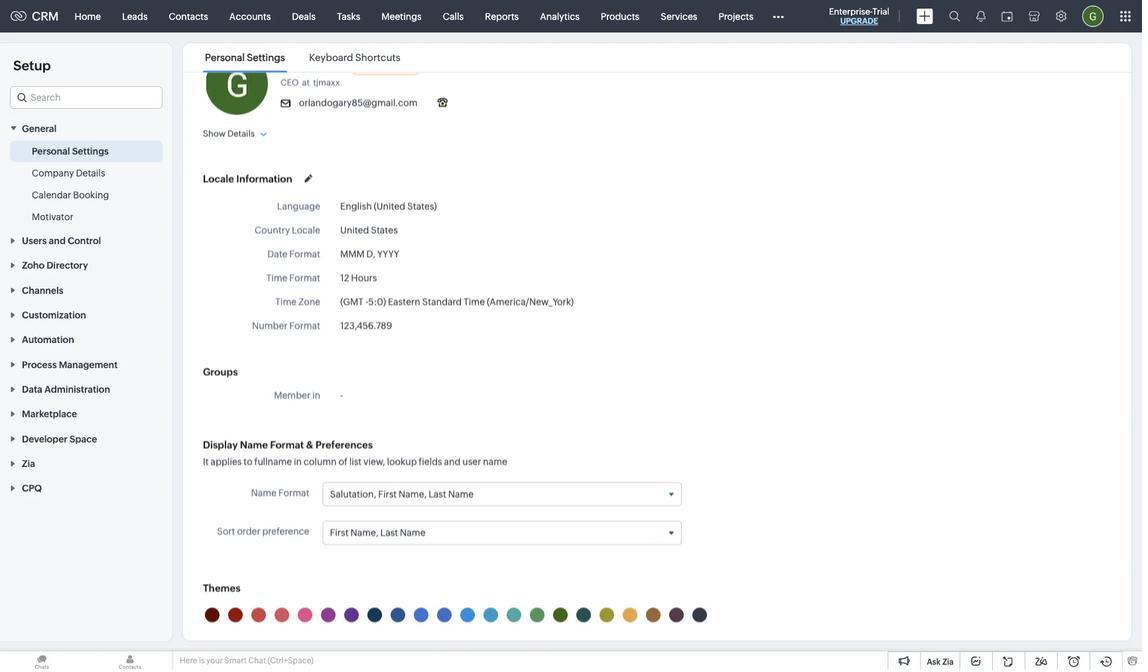 Task type: describe. For each thing, give the bounding box(es) containing it.
channels
[[22, 285, 63, 295]]

upgrade
[[841, 17, 878, 26]]

0 vertical spatial in
[[312, 390, 320, 400]]

member in
[[274, 390, 320, 400]]

contacts
[[169, 11, 208, 22]]

1 horizontal spatial -
[[366, 297, 368, 307]]

ask
[[927, 657, 941, 666]]

chats image
[[0, 652, 84, 670]]

ceo at tjmaxx
[[281, 78, 340, 88]]

home
[[75, 11, 101, 22]]

show
[[203, 129, 226, 139]]

search element
[[941, 0, 969, 33]]

tasks
[[337, 11, 360, 22]]

of
[[339, 456, 348, 467]]

123,456.789
[[340, 320, 392, 331]]

number
[[252, 320, 288, 331]]

time format
[[266, 273, 320, 283]]

developer space button
[[0, 426, 172, 451]]

last inside first name, last name field
[[381, 528, 398, 538]]

format for time
[[289, 273, 320, 283]]

display name format & preferences it applies to fullname in column of list view, lookup fields and user name
[[203, 439, 507, 467]]

lookup
[[387, 456, 417, 467]]

motivator link
[[32, 210, 73, 223]]

general button
[[0, 115, 172, 140]]

Other Modules field
[[764, 6, 793, 27]]

general
[[22, 123, 57, 134]]

trial
[[873, 6, 890, 16]]

management
[[59, 359, 118, 370]]

fields
[[419, 456, 442, 467]]

applies
[[211, 456, 242, 467]]

english (united states)
[[340, 201, 437, 212]]

enterprise-
[[829, 6, 873, 16]]

process
[[22, 359, 57, 370]]

company details
[[32, 167, 105, 178]]

to
[[244, 456, 253, 467]]

locale information
[[203, 173, 292, 184]]

order
[[237, 526, 260, 537]]

column
[[304, 456, 337, 467]]

list containing personal settings
[[193, 43, 413, 72]]

mmm
[[340, 249, 365, 259]]

1 vertical spatial locale
[[292, 225, 320, 236]]

personal settings inside the "general" region
[[32, 146, 109, 156]]

mmm d, yyyy
[[340, 249, 399, 259]]

first inside 'field'
[[378, 489, 397, 500]]

date
[[267, 249, 288, 259]]

information
[[236, 173, 292, 184]]

search image
[[949, 11, 961, 22]]

zoho directory
[[22, 260, 88, 271]]

0 horizontal spatial locale
[[203, 173, 234, 184]]

language
[[277, 201, 320, 212]]

united states
[[340, 225, 398, 236]]

analytics
[[540, 11, 580, 22]]

last inside salutation, first name, last name 'field'
[[429, 489, 446, 500]]

name inside 'field'
[[448, 489, 474, 500]]

time for time format
[[266, 273, 288, 283]]

booking
[[73, 189, 109, 200]]

(gmt
[[340, 297, 364, 307]]

data
[[22, 384, 42, 395]]

preference
[[262, 526, 310, 537]]

space
[[70, 433, 97, 444]]

states)
[[407, 201, 437, 212]]

settings inside list
[[247, 52, 285, 63]]

personal settings link for company details link
[[32, 144, 109, 157]]

sort order preference
[[217, 526, 310, 537]]

hours
[[351, 273, 377, 283]]

1 vertical spatial -
[[340, 390, 343, 400]]

services
[[661, 11, 698, 22]]

fullname
[[254, 456, 292, 467]]

shortcuts
[[355, 52, 401, 63]]

process management
[[22, 359, 118, 370]]

yyyy
[[377, 249, 399, 259]]

control
[[68, 235, 101, 246]]

create menu image
[[917, 8, 933, 24]]

at
[[302, 78, 310, 88]]

profile element
[[1075, 0, 1112, 32]]

meetings
[[382, 11, 422, 22]]

here
[[180, 656, 197, 665]]

zia button
[[0, 451, 172, 475]]

settings inside the "general" region
[[72, 146, 109, 156]]

projects
[[719, 11, 754, 22]]

calendar
[[32, 189, 71, 200]]

sort
[[217, 526, 235, 537]]

name down fullname
[[251, 488, 277, 498]]

keyboard shortcuts
[[309, 52, 401, 63]]

format inside display name format & preferences it applies to fullname in column of list view, lookup fields and user name
[[270, 439, 304, 450]]

reports link
[[475, 0, 530, 32]]

products link
[[590, 0, 650, 32]]

name
[[483, 456, 507, 467]]

zoho directory button
[[0, 253, 172, 277]]

calendar booking link
[[32, 188, 109, 201]]

format for name
[[279, 488, 310, 498]]

name inside display name format & preferences it applies to fullname in column of list view, lookup fields and user name
[[240, 439, 268, 450]]

in inside display name format & preferences it applies to fullname in column of list view, lookup fields and user name
[[294, 456, 302, 467]]

time zone
[[275, 297, 320, 307]]

profile image
[[1083, 6, 1104, 27]]

list
[[349, 456, 362, 467]]

automation button
[[0, 327, 172, 352]]

country
[[255, 225, 290, 236]]



Task type: locate. For each thing, give the bounding box(es) containing it.
0 vertical spatial name,
[[399, 489, 427, 500]]

list
[[193, 43, 413, 72]]

and inside display name format & preferences it applies to fullname in column of list view, lookup fields and user name
[[444, 456, 461, 467]]

0 vertical spatial -
[[366, 297, 368, 307]]

settings down general dropdown button
[[72, 146, 109, 156]]

personal settings
[[205, 52, 285, 63], [32, 146, 109, 156]]

0 vertical spatial personal settings link
[[203, 52, 287, 63]]

personal down 'accounts'
[[205, 52, 245, 63]]

smart
[[224, 656, 247, 665]]

personal settings up company details link
[[32, 146, 109, 156]]

general region
[[0, 140, 172, 228]]

locale down "show"
[[203, 173, 234, 184]]

view,
[[364, 456, 385, 467]]

personal up company
[[32, 146, 70, 156]]

0 horizontal spatial -
[[340, 390, 343, 400]]

0 vertical spatial and
[[49, 235, 66, 246]]

1 horizontal spatial personal settings
[[205, 52, 285, 63]]

0 vertical spatial zia
[[22, 458, 35, 469]]

products
[[601, 11, 640, 22]]

first
[[378, 489, 397, 500], [330, 528, 349, 538]]

marketplace
[[22, 409, 77, 419]]

customization button
[[0, 302, 172, 327]]

and inside users and control dropdown button
[[49, 235, 66, 246]]

projects link
[[708, 0, 764, 32]]

personal settings link for keyboard shortcuts link on the left
[[203, 52, 287, 63]]

0 horizontal spatial zia
[[22, 458, 35, 469]]

format for number
[[289, 320, 320, 331]]

orlandogary85@gmail.com
[[299, 98, 418, 108]]

crm
[[32, 9, 59, 23]]

salutation, first name, last name
[[330, 489, 474, 500]]

- right member in
[[340, 390, 343, 400]]

cpq button
[[0, 475, 172, 500]]

details inside company details link
[[76, 167, 105, 178]]

salutation,
[[330, 489, 376, 500]]

(united
[[374, 201, 405, 212]]

it
[[203, 456, 209, 467]]

0 horizontal spatial and
[[49, 235, 66, 246]]

0 horizontal spatial personal settings link
[[32, 144, 109, 157]]

process management button
[[0, 352, 172, 376]]

settings
[[247, 52, 285, 63], [72, 146, 109, 156]]

zia inside dropdown button
[[22, 458, 35, 469]]

company details link
[[32, 166, 105, 179]]

12 hours
[[340, 273, 377, 283]]

preferences
[[316, 439, 373, 450]]

locale
[[203, 173, 234, 184], [292, 225, 320, 236]]

zia right 'ask'
[[943, 657, 954, 666]]

users and control button
[[0, 228, 172, 253]]

name, down 'lookup' on the bottom of page
[[399, 489, 427, 500]]

0 vertical spatial last
[[429, 489, 446, 500]]

0 horizontal spatial name,
[[351, 528, 379, 538]]

details for show details
[[228, 129, 255, 139]]

calls
[[443, 11, 464, 22]]

format up time format
[[289, 249, 320, 259]]

zia
[[22, 458, 35, 469], [943, 657, 954, 666]]

zia up cpq
[[22, 458, 35, 469]]

leads
[[122, 11, 148, 22]]

personal inside the "general" region
[[32, 146, 70, 156]]

create menu element
[[909, 0, 941, 32]]

1 horizontal spatial and
[[444, 456, 461, 467]]

directory
[[47, 260, 88, 271]]

signals element
[[969, 0, 994, 33]]

time right standard
[[464, 297, 485, 307]]

data administration
[[22, 384, 110, 395]]

crm link
[[11, 9, 59, 23]]

Salutation, First Name, Last Name field
[[323, 483, 681, 506]]

services link
[[650, 0, 708, 32]]

chat
[[248, 656, 266, 665]]

1 vertical spatial last
[[381, 528, 398, 538]]

0 horizontal spatial personal
[[32, 146, 70, 156]]

1 vertical spatial and
[[444, 456, 461, 467]]

1 horizontal spatial personal settings link
[[203, 52, 287, 63]]

1 horizontal spatial zia
[[943, 657, 954, 666]]

contacts image
[[88, 652, 172, 670]]

ask zia
[[927, 657, 954, 666]]

1 horizontal spatial details
[[228, 129, 255, 139]]

0 vertical spatial first
[[378, 489, 397, 500]]

name, inside 'field'
[[399, 489, 427, 500]]

calls link
[[432, 0, 475, 32]]

deals
[[292, 11, 316, 22]]

1 horizontal spatial last
[[429, 489, 446, 500]]

format for date
[[289, 249, 320, 259]]

display
[[203, 439, 238, 450]]

time
[[266, 273, 288, 283], [275, 297, 297, 307], [464, 297, 485, 307]]

0 horizontal spatial last
[[381, 528, 398, 538]]

0 vertical spatial settings
[[247, 52, 285, 63]]

1 vertical spatial zia
[[943, 657, 954, 666]]

cpq
[[22, 483, 42, 494]]

name inside field
[[400, 528, 426, 538]]

in left the column
[[294, 456, 302, 467]]

first inside field
[[330, 528, 349, 538]]

show details
[[203, 129, 255, 139]]

motivator
[[32, 211, 73, 222]]

time left "zone"
[[275, 297, 297, 307]]

in right member in the left of the page
[[312, 390, 320, 400]]

last down fields
[[429, 489, 446, 500]]

0 horizontal spatial in
[[294, 456, 302, 467]]

name, down salutation,
[[351, 528, 379, 538]]

1 horizontal spatial personal
[[205, 52, 245, 63]]

time for time zone
[[275, 297, 297, 307]]

show details link
[[203, 129, 267, 139]]

and right users
[[49, 235, 66, 246]]

analytics link
[[530, 0, 590, 32]]

- right (gmt
[[366, 297, 368, 307]]

name down user
[[448, 489, 474, 500]]

name, inside field
[[351, 528, 379, 538]]

english
[[340, 201, 372, 212]]

1 horizontal spatial settings
[[247, 52, 285, 63]]

calendar image
[[1002, 11, 1013, 22]]

name up to
[[240, 439, 268, 450]]

personal inside list
[[205, 52, 245, 63]]

name format
[[251, 488, 310, 498]]

None field
[[10, 86, 163, 109]]

member
[[274, 390, 311, 400]]

1 vertical spatial details
[[76, 167, 105, 178]]

company
[[32, 167, 74, 178]]

0 horizontal spatial first
[[330, 528, 349, 538]]

customization
[[22, 310, 86, 320]]

enterprise-trial upgrade
[[829, 6, 890, 26]]

name down salutation, first name, last name
[[400, 528, 426, 538]]

keyboard shortcuts link
[[307, 52, 403, 63]]

country locale
[[255, 225, 320, 236]]

details right "show"
[[228, 129, 255, 139]]

format up "zone"
[[289, 273, 320, 283]]

0 horizontal spatial personal settings
[[32, 146, 109, 156]]

time down date
[[266, 273, 288, 283]]

states
[[371, 225, 398, 236]]

format down fullname
[[279, 488, 310, 498]]

first right salutation,
[[378, 489, 397, 500]]

0 horizontal spatial details
[[76, 167, 105, 178]]

marketplace button
[[0, 401, 172, 426]]

Search text field
[[11, 87, 162, 108]]

format down "zone"
[[289, 320, 320, 331]]

user
[[463, 456, 481, 467]]

0 vertical spatial personal
[[205, 52, 245, 63]]

personal
[[205, 52, 245, 63], [32, 146, 70, 156]]

1 vertical spatial personal settings link
[[32, 144, 109, 157]]

details for company details
[[76, 167, 105, 178]]

1 vertical spatial in
[[294, 456, 302, 467]]

details
[[228, 129, 255, 139], [76, 167, 105, 178]]

1 horizontal spatial locale
[[292, 225, 320, 236]]

personal settings inside list
[[205, 52, 285, 63]]

reports
[[485, 11, 519, 22]]

first down salutation,
[[330, 528, 349, 538]]

date format
[[267, 249, 320, 259]]

tjmaxx
[[313, 78, 340, 88]]

home link
[[64, 0, 112, 32]]

united
[[340, 225, 369, 236]]

your
[[206, 656, 223, 665]]

1 vertical spatial first
[[330, 528, 349, 538]]

locale down language
[[292, 225, 320, 236]]

1 horizontal spatial name,
[[399, 489, 427, 500]]

groups
[[203, 366, 238, 378]]

last
[[429, 489, 446, 500], [381, 528, 398, 538]]

data administration button
[[0, 376, 172, 401]]

keyboard
[[309, 52, 353, 63]]

d,
[[367, 249, 376, 259]]

0 vertical spatial personal settings
[[205, 52, 285, 63]]

1 horizontal spatial in
[[312, 390, 320, 400]]

personal settings down the accounts link
[[205, 52, 285, 63]]

standard
[[422, 297, 462, 307]]

and left user
[[444, 456, 461, 467]]

details up "booking"
[[76, 167, 105, 178]]

1 vertical spatial personal
[[32, 146, 70, 156]]

0 horizontal spatial settings
[[72, 146, 109, 156]]

personal settings link down the accounts link
[[203, 52, 287, 63]]

settings up ceo
[[247, 52, 285, 63]]

tasks link
[[326, 0, 371, 32]]

automation
[[22, 334, 74, 345]]

first name, last name
[[330, 528, 426, 538]]

signals image
[[977, 11, 986, 22]]

personal settings link up company details link
[[32, 144, 109, 157]]

0 vertical spatial locale
[[203, 173, 234, 184]]

accounts link
[[219, 0, 282, 32]]

0 vertical spatial details
[[228, 129, 255, 139]]

last down salutation, first name, last name
[[381, 528, 398, 538]]

format up fullname
[[270, 439, 304, 450]]

First Name, Last Name field
[[323, 522, 681, 544]]

1 horizontal spatial first
[[378, 489, 397, 500]]

1 vertical spatial personal settings
[[32, 146, 109, 156]]

deals link
[[282, 0, 326, 32]]

calendar booking
[[32, 189, 109, 200]]

5:0)
[[368, 297, 386, 307]]

1 vertical spatial name,
[[351, 528, 379, 538]]

leads link
[[112, 0, 158, 32]]

1 vertical spatial settings
[[72, 146, 109, 156]]



Task type: vqa. For each thing, say whether or not it's contained in the screenshot.
General Region
yes



